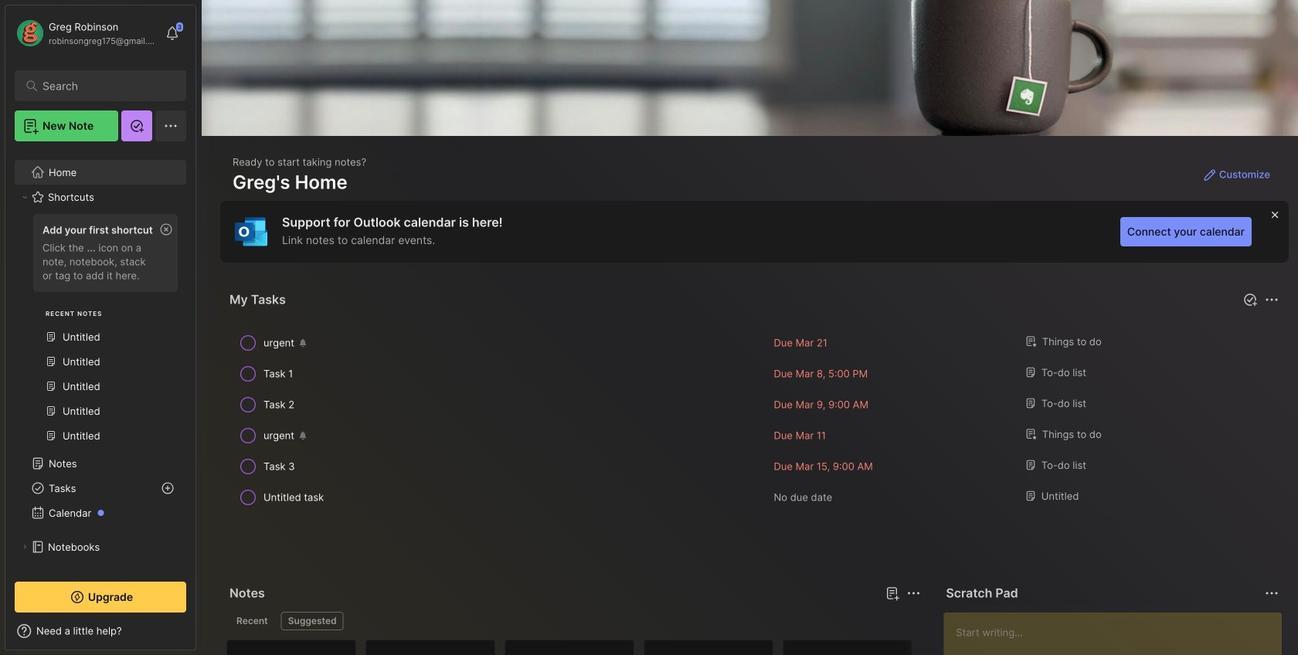 Task type: describe. For each thing, give the bounding box(es) containing it.
Search text field
[[43, 79, 166, 94]]

2 tab from the left
[[281, 612, 344, 631]]

more actions image for topmost more actions "field"
[[1263, 291, 1281, 309]]

group inside "main" element
[[15, 209, 185, 458]]

more actions image for left more actions "field"
[[905, 584, 923, 603]]

Start writing… text field
[[956, 613, 1281, 655]]

Account field
[[15, 18, 158, 49]]

none search field inside "main" element
[[43, 77, 166, 95]]

tree inside "main" element
[[5, 151, 196, 643]]

0 vertical spatial more actions field
[[1261, 289, 1283, 311]]



Task type: vqa. For each thing, say whether or not it's contained in the screenshot.
the right tab
yes



Task type: locate. For each thing, give the bounding box(es) containing it.
0 horizontal spatial tab
[[230, 612, 275, 631]]

0 vertical spatial row group
[[226, 328, 1283, 513]]

2 row group from the top
[[226, 640, 1298, 655]]

tab list
[[230, 612, 918, 631]]

1 vertical spatial more actions image
[[905, 584, 923, 603]]

0 horizontal spatial more actions image
[[905, 584, 923, 603]]

0 horizontal spatial more actions field
[[903, 583, 925, 604]]

More actions field
[[1261, 289, 1283, 311], [903, 583, 925, 604]]

tab
[[230, 612, 275, 631], [281, 612, 344, 631]]

1 vertical spatial row group
[[226, 640, 1298, 655]]

1 horizontal spatial tab
[[281, 612, 344, 631]]

expand notebooks image
[[20, 543, 29, 552]]

WHAT'S NEW field
[[5, 619, 196, 644]]

1 row group from the top
[[226, 328, 1283, 513]]

main element
[[0, 0, 201, 655]]

more actions image
[[1263, 291, 1281, 309], [905, 584, 923, 603]]

0 vertical spatial more actions image
[[1263, 291, 1281, 309]]

tree
[[5, 151, 196, 643]]

1 horizontal spatial more actions field
[[1261, 289, 1283, 311]]

click to collapse image
[[195, 627, 207, 645]]

1 tab from the left
[[230, 612, 275, 631]]

row group
[[226, 328, 1283, 513], [226, 640, 1298, 655]]

1 vertical spatial more actions field
[[903, 583, 925, 604]]

1 horizontal spatial more actions image
[[1263, 291, 1281, 309]]

None search field
[[43, 77, 166, 95]]

new task image
[[1243, 292, 1258, 308]]

group
[[15, 209, 185, 458]]



